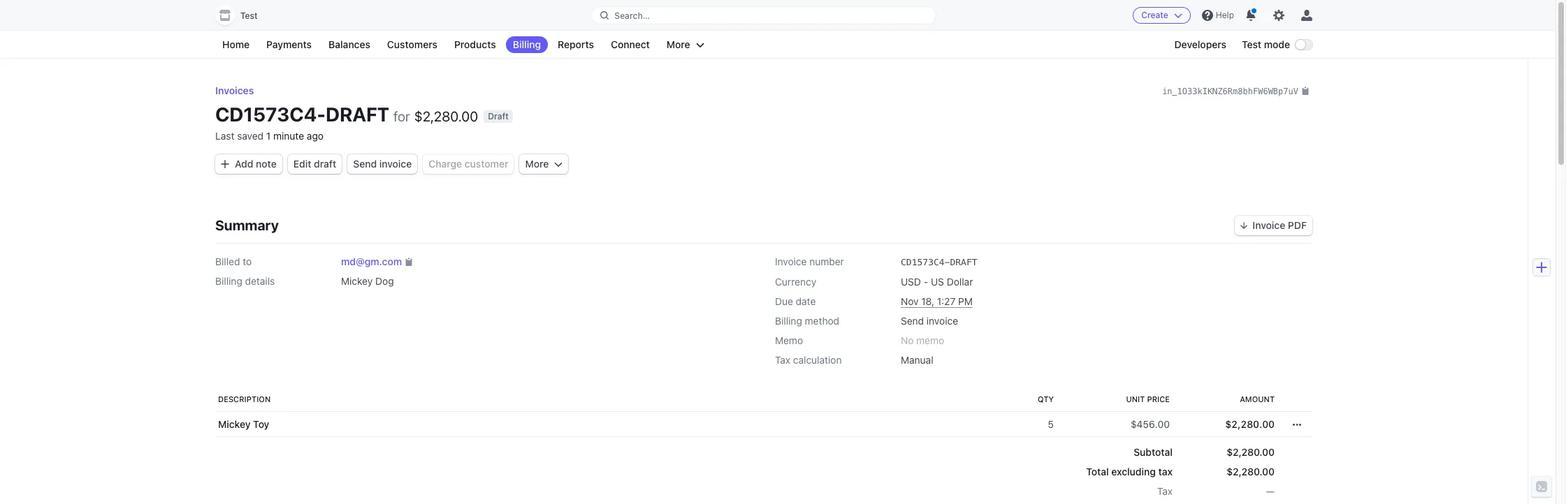 Task type: vqa. For each thing, say whether or not it's contained in the screenshot.
Home link
yes



Task type: locate. For each thing, give the bounding box(es) containing it.
svg image
[[221, 160, 229, 168], [1293, 421, 1301, 430]]

more inside popup button
[[525, 158, 549, 170]]

0 vertical spatial mickey
[[341, 276, 373, 288]]

mickey for mickey toy
[[218, 419, 251, 431]]

0 horizontal spatial more
[[525, 158, 549, 170]]

1 vertical spatial invoice
[[927, 315, 958, 327]]

in_1o33kiknz6rm8bhfw6wbp7uv button
[[1162, 84, 1310, 98]]

balances
[[329, 38, 370, 50]]

currency
[[775, 276, 817, 288]]

0 vertical spatial invoice
[[379, 158, 412, 170]]

0 horizontal spatial tax
[[775, 355, 791, 367]]

0 horizontal spatial send
[[353, 158, 377, 170]]

2 vertical spatial billing
[[775, 315, 802, 327]]

us
[[931, 276, 944, 288]]

0 horizontal spatial mickey
[[218, 419, 251, 431]]

description
[[218, 395, 271, 404]]

create button
[[1133, 7, 1191, 24]]

products
[[454, 38, 496, 50]]

help
[[1216, 10, 1234, 20]]

$2,280.00
[[414, 108, 478, 124], [1225, 419, 1275, 431], [1227, 447, 1275, 459], [1227, 466, 1275, 478]]

1 horizontal spatial more
[[667, 38, 690, 50]]

send invoice
[[353, 158, 412, 170], [901, 315, 958, 327]]

1 vertical spatial send
[[901, 315, 924, 327]]

1 vertical spatial more
[[525, 158, 549, 170]]

cd1573c4- up last saved 1 minute ago at the left top
[[215, 103, 326, 126]]

test inside 'button'
[[240, 10, 258, 21]]

billing
[[513, 38, 541, 50], [215, 276, 242, 288], [775, 315, 802, 327]]

send invoice button
[[348, 154, 417, 174]]

send invoice down for
[[353, 158, 412, 170]]

mode
[[1264, 38, 1290, 50]]

dollar
[[947, 276, 973, 288]]

test up the home at the left
[[240, 10, 258, 21]]

1 vertical spatial billing
[[215, 276, 242, 288]]

more right connect
[[667, 38, 690, 50]]

manual
[[901, 355, 934, 367]]

send inside send invoice "button"
[[353, 158, 377, 170]]

for
[[393, 108, 410, 124]]

memo
[[916, 335, 944, 347]]

1 horizontal spatial billing
[[513, 38, 541, 50]]

cd1573c4- up -
[[901, 257, 950, 268]]

send down the nov
[[901, 315, 924, 327]]

add
[[235, 158, 253, 170]]

send right draft
[[353, 158, 377, 170]]

reports link
[[551, 36, 601, 53]]

0 horizontal spatial svg image
[[221, 160, 229, 168]]

1 horizontal spatial invoice
[[1253, 219, 1286, 231]]

draft up dollar
[[950, 257, 978, 268]]

method
[[805, 315, 840, 327]]

billing up memo
[[775, 315, 802, 327]]

—
[[1266, 486, 1275, 498]]

invoice up currency
[[775, 256, 807, 268]]

invoice
[[1253, 219, 1286, 231], [775, 256, 807, 268]]

invoice for invoice pdf
[[1253, 219, 1286, 231]]

more inside button
[[667, 38, 690, 50]]

home
[[222, 38, 250, 50]]

number
[[810, 256, 844, 268]]

1 vertical spatial invoice
[[775, 256, 807, 268]]

tax down memo
[[775, 355, 791, 367]]

billing method
[[775, 315, 840, 327]]

0 horizontal spatial draft
[[326, 103, 389, 126]]

tax down tax on the bottom right of the page
[[1157, 486, 1173, 498]]

mickey down md@gm.com link
[[341, 276, 373, 288]]

cd1573c4-
[[215, 103, 326, 126], [901, 257, 950, 268]]

nov 18, 1:27 pm button
[[901, 295, 973, 309]]

mickey for mickey dog
[[341, 276, 373, 288]]

draft
[[326, 103, 389, 126], [950, 257, 978, 268]]

create
[[1142, 10, 1169, 20]]

total
[[1086, 466, 1109, 478]]

send invoice inside "button"
[[353, 158, 412, 170]]

1 vertical spatial cd1573c4-
[[901, 257, 950, 268]]

mickey
[[341, 276, 373, 288], [218, 419, 251, 431]]

1 vertical spatial svg image
[[1293, 421, 1301, 430]]

draft for cd1573c4-draft for
[[326, 103, 389, 126]]

invoice down for
[[379, 158, 412, 170]]

0 horizontal spatial invoice
[[379, 158, 412, 170]]

invoice inside invoice pdf button
[[1253, 219, 1286, 231]]

1 horizontal spatial send
[[901, 315, 924, 327]]

0 vertical spatial cd1573c4-
[[215, 103, 326, 126]]

0 vertical spatial billing
[[513, 38, 541, 50]]

0 horizontal spatial cd1573c4-
[[215, 103, 326, 126]]

1:27
[[937, 296, 956, 308]]

date
[[796, 296, 816, 308]]

-
[[924, 276, 928, 288]]

2 horizontal spatial billing
[[775, 315, 802, 327]]

0 vertical spatial tax
[[775, 355, 791, 367]]

1 horizontal spatial draft
[[950, 257, 978, 268]]

search…
[[615, 10, 650, 21]]

billing down billed
[[215, 276, 242, 288]]

0 vertical spatial svg image
[[221, 160, 229, 168]]

developers link
[[1168, 36, 1234, 53]]

0 horizontal spatial test
[[240, 10, 258, 21]]

0 vertical spatial invoice
[[1253, 219, 1286, 231]]

test
[[240, 10, 258, 21], [1242, 38, 1262, 50]]

1 vertical spatial test
[[1242, 38, 1262, 50]]

more
[[667, 38, 690, 50], [525, 158, 549, 170]]

mickey left toy
[[218, 419, 251, 431]]

calculation
[[793, 355, 842, 367]]

draft
[[488, 111, 509, 122]]

0 vertical spatial draft
[[326, 103, 389, 126]]

dog
[[375, 276, 394, 288]]

1 vertical spatial mickey
[[218, 419, 251, 431]]

0 vertical spatial send
[[353, 158, 377, 170]]

amount
[[1240, 395, 1275, 404]]

mickey toy
[[218, 419, 269, 431]]

test left mode
[[1242, 38, 1262, 50]]

$456.00
[[1131, 419, 1170, 431]]

1 horizontal spatial send invoice
[[901, 315, 958, 327]]

invoice left 'pdf'
[[1253, 219, 1286, 231]]

1 horizontal spatial test
[[1242, 38, 1262, 50]]

0 vertical spatial more
[[667, 38, 690, 50]]

1 vertical spatial draft
[[950, 257, 978, 268]]

edit draft
[[293, 158, 336, 170]]

invoice down 1:27
[[927, 315, 958, 327]]

1 horizontal spatial mickey
[[341, 276, 373, 288]]

billing for billing
[[513, 38, 541, 50]]

test mode
[[1242, 38, 1290, 50]]

Search… search field
[[592, 7, 936, 24]]

more left svg image
[[525, 158, 549, 170]]

0 horizontal spatial send invoice
[[353, 158, 412, 170]]

toy
[[253, 419, 269, 431]]

svg image
[[554, 160, 563, 168]]

0 horizontal spatial billing
[[215, 276, 242, 288]]

1 horizontal spatial svg image
[[1293, 421, 1301, 430]]

1
[[266, 130, 271, 142]]

total excluding tax
[[1086, 466, 1173, 478]]

1 horizontal spatial invoice
[[927, 315, 958, 327]]

customers
[[387, 38, 438, 50]]

0 vertical spatial test
[[240, 10, 258, 21]]

invoice number
[[775, 256, 844, 268]]

send invoice up memo
[[901, 315, 958, 327]]

1 horizontal spatial cd1573c4-
[[901, 257, 950, 268]]

0 horizontal spatial invoice
[[775, 256, 807, 268]]

excluding
[[1112, 466, 1156, 478]]

billing link
[[506, 36, 548, 53]]

0 vertical spatial send invoice
[[353, 158, 412, 170]]

invoices link
[[215, 85, 254, 96]]

1 horizontal spatial tax
[[1157, 486, 1173, 498]]

1 vertical spatial tax
[[1157, 486, 1173, 498]]

draft left for
[[326, 103, 389, 126]]

last saved 1 minute ago
[[215, 130, 324, 142]]

billing for billing details
[[215, 276, 242, 288]]

cd1573c4-draft
[[901, 257, 978, 268]]

5
[[1048, 419, 1054, 431]]

tax
[[775, 355, 791, 367], [1157, 486, 1173, 498]]

md@gm.com link
[[341, 255, 402, 269]]

add note button
[[215, 154, 282, 174]]

price
[[1147, 395, 1170, 404]]

billing left the reports
[[513, 38, 541, 50]]

payments
[[266, 38, 312, 50]]

cd1573c4- for cd1573c4-draft for
[[215, 103, 326, 126]]



Task type: describe. For each thing, give the bounding box(es) containing it.
more button
[[520, 154, 568, 174]]

no memo
[[901, 335, 944, 347]]

tax for tax calculation
[[775, 355, 791, 367]]

billed to
[[215, 256, 252, 268]]

mickey dog
[[341, 276, 394, 288]]

tax
[[1159, 466, 1173, 478]]

edit draft link
[[288, 154, 342, 174]]

balances link
[[322, 36, 377, 53]]

Search… text field
[[592, 7, 936, 24]]

unit price
[[1126, 395, 1170, 404]]

ago
[[307, 130, 324, 142]]

usd
[[901, 276, 921, 288]]

summary
[[215, 218, 279, 234]]

svg image inside add note button
[[221, 160, 229, 168]]

1 vertical spatial send invoice
[[901, 315, 958, 327]]

invoice inside send invoice "button"
[[379, 158, 412, 170]]

pdf
[[1288, 219, 1307, 231]]

help button
[[1197, 4, 1240, 27]]

subtotal
[[1134, 447, 1173, 459]]

cd1573c4- for cd1573c4-draft
[[901, 257, 950, 268]]

no
[[901, 335, 914, 347]]

pm
[[958, 296, 973, 308]]

qty
[[1038, 395, 1054, 404]]

charge customer
[[429, 158, 508, 170]]

products link
[[447, 36, 503, 53]]

due
[[775, 296, 793, 308]]

billed
[[215, 256, 240, 268]]

invoice pdf button
[[1235, 216, 1313, 236]]

connect
[[611, 38, 650, 50]]

test for test mode
[[1242, 38, 1262, 50]]

memo
[[775, 335, 803, 347]]

charge customer button
[[423, 154, 514, 174]]

nov 18, 1:27 pm
[[901, 296, 973, 308]]

note
[[256, 158, 277, 170]]

due date
[[775, 296, 816, 308]]

unit
[[1126, 395, 1145, 404]]

home link
[[215, 36, 257, 53]]

reports
[[558, 38, 594, 50]]

test button
[[215, 6, 272, 25]]

last
[[215, 130, 234, 142]]

cd1573c4-draft for
[[215, 103, 410, 126]]

tax calculation
[[775, 355, 842, 367]]

details
[[245, 276, 275, 288]]

invoices
[[215, 85, 254, 96]]

minute
[[273, 130, 304, 142]]

18,
[[921, 296, 934, 308]]

tax for tax
[[1157, 486, 1173, 498]]

billing for billing method
[[775, 315, 802, 327]]

nov
[[901, 296, 919, 308]]

notifications image
[[1246, 10, 1257, 21]]

saved
[[237, 130, 264, 142]]

connect link
[[604, 36, 657, 53]]

md@gm.com
[[341, 256, 402, 268]]

billing details
[[215, 276, 275, 288]]

invoice pdf
[[1253, 219, 1307, 231]]

edit
[[293, 158, 311, 170]]

more button
[[660, 36, 711, 53]]

to
[[243, 256, 252, 268]]

charge
[[429, 158, 462, 170]]

customers link
[[380, 36, 444, 53]]

add note
[[235, 158, 277, 170]]

payments link
[[259, 36, 319, 53]]

usd - us dollar
[[901, 276, 973, 288]]

in_1o33kiknz6rm8bhfw6wbp7uv
[[1162, 87, 1299, 96]]

draft for cd1573c4-draft
[[950, 257, 978, 268]]

developers
[[1175, 38, 1227, 50]]

draft
[[314, 158, 336, 170]]

invoice for invoice number
[[775, 256, 807, 268]]

customer
[[465, 158, 508, 170]]

test for test
[[240, 10, 258, 21]]



